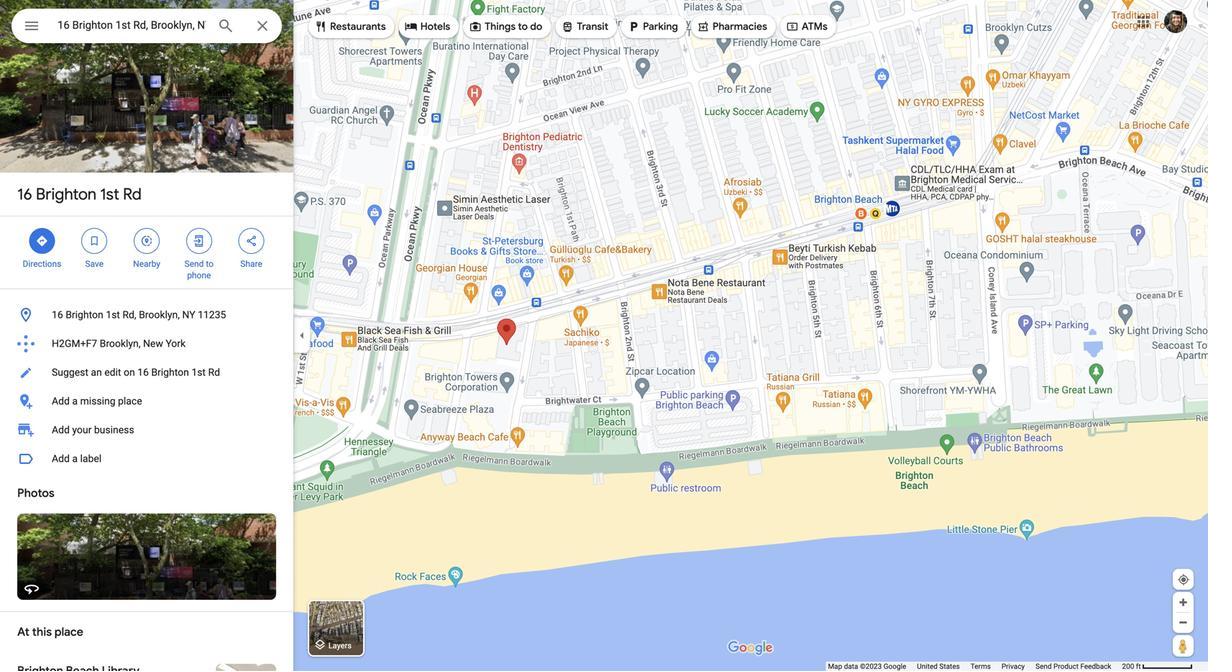 Task type: describe. For each thing, give the bounding box(es) containing it.
show your location image
[[1178, 573, 1191, 586]]

 atms
[[786, 19, 828, 35]]

privacy
[[1002, 662, 1025, 671]]

things
[[485, 20, 516, 33]]

add a missing place
[[52, 395, 142, 407]]


[[23, 15, 40, 36]]

ny
[[182, 309, 195, 321]]

 things to do
[[469, 19, 543, 35]]

200 ft
[[1123, 662, 1141, 671]]


[[405, 19, 418, 35]]

 restaurants
[[314, 19, 386, 35]]

your
[[72, 424, 92, 436]]

16 for 16 brighton 1st rd
[[17, 184, 32, 204]]

suggest
[[52, 367, 88, 378]]

a for missing
[[72, 395, 78, 407]]

16 brighton 1st rd, brooklyn, ny 11235 button
[[0, 301, 293, 329]]

16 Brighton 1st Rd, Brooklyn, NY 11235 field
[[12, 9, 282, 43]]

label
[[80, 453, 102, 465]]

add for add your business
[[52, 424, 70, 436]]

add your business link
[[0, 416, 293, 445]]

zoom in image
[[1178, 597, 1189, 608]]

map
[[828, 662, 843, 671]]

states
[[940, 662, 960, 671]]

hotels
[[421, 20, 450, 33]]

16 for 16 brighton 1st rd, brooklyn, ny 11235
[[52, 309, 63, 321]]

16 inside suggest an edit on 16 brighton 1st rd button
[[137, 367, 149, 378]]

share
[[240, 259, 262, 269]]


[[627, 19, 640, 35]]

atms
[[802, 20, 828, 33]]

add for add a missing place
[[52, 395, 70, 407]]

ft
[[1136, 662, 1141, 671]]

directions
[[23, 259, 61, 269]]

send for send product feedback
[[1036, 662, 1052, 671]]

16 brighton 1st rd, brooklyn, ny 11235
[[52, 309, 226, 321]]


[[561, 19, 574, 35]]

privacy button
[[1002, 662, 1025, 671]]

transit
[[577, 20, 609, 33]]

terms button
[[971, 662, 991, 671]]

2 vertical spatial 1st
[[192, 367, 206, 378]]

pharmacies
[[713, 20, 767, 33]]


[[88, 233, 101, 249]]


[[36, 233, 48, 249]]

on
[[124, 367, 135, 378]]

united
[[917, 662, 938, 671]]

new
[[143, 338, 163, 350]]

 parking
[[627, 19, 678, 35]]

photos
[[17, 486, 54, 501]]


[[697, 19, 710, 35]]

 transit
[[561, 19, 609, 35]]

do
[[530, 20, 543, 33]]

brighton for 16 brighton 1st rd, brooklyn, ny 11235
[[66, 309, 103, 321]]

product
[[1054, 662, 1079, 671]]

united states
[[917, 662, 960, 671]]

send product feedback button
[[1036, 662, 1112, 671]]

©2023
[[860, 662, 882, 671]]


[[193, 233, 206, 249]]

parking
[[643, 20, 678, 33]]

show street view coverage image
[[1173, 635, 1194, 657]]

terms
[[971, 662, 991, 671]]


[[245, 233, 258, 249]]

 hotels
[[405, 19, 450, 35]]

200
[[1123, 662, 1135, 671]]

edit
[[104, 367, 121, 378]]

1st for rd
[[100, 184, 119, 204]]

united states button
[[917, 662, 960, 671]]



Task type: locate. For each thing, give the bounding box(es) containing it.
1 vertical spatial a
[[72, 453, 78, 465]]

1 vertical spatial 16
[[52, 309, 63, 321]]

send inside button
[[1036, 662, 1052, 671]]

0 vertical spatial 16
[[17, 184, 32, 204]]

1st up 
[[100, 184, 119, 204]]

zoom out image
[[1178, 617, 1189, 628]]

to inside send to phone
[[206, 259, 214, 269]]

brooklyn, up the new
[[139, 309, 180, 321]]

a
[[72, 395, 78, 407], [72, 453, 78, 465]]

data
[[844, 662, 859, 671]]

to
[[518, 20, 528, 33], [206, 259, 214, 269]]

brighton up 
[[36, 184, 96, 204]]

to inside  things to do
[[518, 20, 528, 33]]

missing
[[80, 395, 115, 407]]

brooklyn,
[[139, 309, 180, 321], [100, 338, 141, 350]]

1 vertical spatial rd
[[208, 367, 220, 378]]

footer inside google maps element
[[828, 662, 1123, 671]]

0 vertical spatial send
[[185, 259, 204, 269]]

0 vertical spatial brooklyn,
[[139, 309, 180, 321]]

2 horizontal spatial 16
[[137, 367, 149, 378]]

0 vertical spatial add
[[52, 395, 70, 407]]

1st for rd,
[[106, 309, 120, 321]]

2 add from the top
[[52, 424, 70, 436]]

3 add from the top
[[52, 453, 70, 465]]

york
[[166, 338, 186, 350]]

add left "label"
[[52, 453, 70, 465]]

save
[[85, 259, 104, 269]]

1 horizontal spatial send
[[1036, 662, 1052, 671]]

google account: giulia masi  
(giulia.masi@adept.ai) image
[[1165, 10, 1188, 33]]

1 a from the top
[[72, 395, 78, 407]]

none field inside 16 brighton 1st rd, brooklyn, ny 11235 field
[[58, 17, 206, 34]]

 search field
[[12, 9, 282, 46]]

16 brighton 1st rd
[[17, 184, 142, 204]]

16 inside 16 brighton 1st rd, brooklyn, ny 11235 button
[[52, 309, 63, 321]]

google maps element
[[0, 0, 1209, 671]]

send left product
[[1036, 662, 1052, 671]]

collapse side panel image
[[294, 328, 310, 343]]

actions for 16 brighton 1st rd region
[[0, 217, 293, 288]]

1st left 'rd,'
[[106, 309, 120, 321]]

0 vertical spatial 1st
[[100, 184, 119, 204]]

to up phone
[[206, 259, 214, 269]]

rd inside button
[[208, 367, 220, 378]]

brighton down "york"
[[151, 367, 189, 378]]

an
[[91, 367, 102, 378]]

0 horizontal spatial to
[[206, 259, 214, 269]]

2 vertical spatial brighton
[[151, 367, 189, 378]]

add your business
[[52, 424, 134, 436]]

rd,
[[123, 309, 136, 321]]

16 up h2gm+f7
[[52, 309, 63, 321]]

2 vertical spatial add
[[52, 453, 70, 465]]

send to phone
[[185, 259, 214, 281]]

place right this
[[55, 625, 83, 640]]

brooklyn, inside 16 brighton 1st rd, brooklyn, ny 11235 button
[[139, 309, 180, 321]]

nearby
[[133, 259, 160, 269]]

16
[[17, 184, 32, 204], [52, 309, 63, 321], [137, 367, 149, 378]]

place down on in the left bottom of the page
[[118, 395, 142, 407]]

send
[[185, 259, 204, 269], [1036, 662, 1052, 671]]

 pharmacies
[[697, 19, 767, 35]]

1 horizontal spatial rd
[[208, 367, 220, 378]]

brighton for 16 brighton 1st rd
[[36, 184, 96, 204]]

1 horizontal spatial to
[[518, 20, 528, 33]]

0 vertical spatial place
[[118, 395, 142, 407]]

footer containing map data ©2023 google
[[828, 662, 1123, 671]]

brooklyn, inside h2gm+f7 brooklyn, new york "button"
[[100, 338, 141, 350]]

1 vertical spatial brighton
[[66, 309, 103, 321]]

phone
[[187, 270, 211, 281]]

1 horizontal spatial place
[[118, 395, 142, 407]]

send for send to phone
[[185, 259, 204, 269]]

rd up 
[[123, 184, 142, 204]]

send inside send to phone
[[185, 259, 204, 269]]

16 brighton 1st rd main content
[[0, 0, 293, 671]]

add down suggest
[[52, 395, 70, 407]]

add a missing place button
[[0, 387, 293, 416]]

place inside 'add a missing place' button
[[118, 395, 142, 407]]

suggest an edit on 16 brighton 1st rd button
[[0, 358, 293, 387]]

16 up directions
[[17, 184, 32, 204]]

1st
[[100, 184, 119, 204], [106, 309, 120, 321], [192, 367, 206, 378]]

h2gm+f7
[[52, 338, 97, 350]]

 button
[[12, 9, 52, 46]]

footer
[[828, 662, 1123, 671]]

place
[[118, 395, 142, 407], [55, 625, 83, 640]]

1 vertical spatial 1st
[[106, 309, 120, 321]]

add
[[52, 395, 70, 407], [52, 424, 70, 436], [52, 453, 70, 465]]

feedback
[[1081, 662, 1112, 671]]

send product feedback
[[1036, 662, 1112, 671]]

add a label button
[[0, 445, 293, 473]]

11235
[[198, 309, 226, 321]]

0 vertical spatial rd
[[123, 184, 142, 204]]

business
[[94, 424, 134, 436]]

google
[[884, 662, 907, 671]]

1st down ny
[[192, 367, 206, 378]]


[[314, 19, 327, 35]]

add left the your
[[52, 424, 70, 436]]

to left 'do'
[[518, 20, 528, 33]]

this
[[32, 625, 52, 640]]

1 vertical spatial brooklyn,
[[100, 338, 141, 350]]

a for label
[[72, 453, 78, 465]]

add for add a label
[[52, 453, 70, 465]]

rd down 11235
[[208, 367, 220, 378]]

1 vertical spatial to
[[206, 259, 214, 269]]

a left "label"
[[72, 453, 78, 465]]

2 vertical spatial 16
[[137, 367, 149, 378]]

brighton
[[36, 184, 96, 204], [66, 309, 103, 321], [151, 367, 189, 378]]

0 vertical spatial a
[[72, 395, 78, 407]]

0 horizontal spatial send
[[185, 259, 204, 269]]

200 ft button
[[1123, 662, 1193, 671]]

1 vertical spatial send
[[1036, 662, 1052, 671]]


[[469, 19, 482, 35]]

restaurants
[[330, 20, 386, 33]]

at this place
[[17, 625, 83, 640]]


[[140, 233, 153, 249]]

2 a from the top
[[72, 453, 78, 465]]

0 vertical spatial to
[[518, 20, 528, 33]]

1 add from the top
[[52, 395, 70, 407]]

16 right on in the left bottom of the page
[[137, 367, 149, 378]]

0 horizontal spatial place
[[55, 625, 83, 640]]

a left missing
[[72, 395, 78, 407]]

map data ©2023 google
[[828, 662, 907, 671]]

at
[[17, 625, 29, 640]]

h2gm+f7 brooklyn, new york button
[[0, 329, 293, 358]]

h2gm+f7 brooklyn, new york
[[52, 338, 186, 350]]

add a label
[[52, 453, 102, 465]]

send up phone
[[185, 259, 204, 269]]

rd
[[123, 184, 142, 204], [208, 367, 220, 378]]


[[786, 19, 799, 35]]

suggest an edit on 16 brighton 1st rd
[[52, 367, 220, 378]]

1 vertical spatial add
[[52, 424, 70, 436]]

0 horizontal spatial 16
[[17, 184, 32, 204]]

1 horizontal spatial 16
[[52, 309, 63, 321]]

brighton up h2gm+f7
[[66, 309, 103, 321]]

None field
[[58, 17, 206, 34]]

1 vertical spatial place
[[55, 625, 83, 640]]

layers
[[329, 641, 352, 650]]

brooklyn, up edit
[[100, 338, 141, 350]]

0 horizontal spatial rd
[[123, 184, 142, 204]]

0 vertical spatial brighton
[[36, 184, 96, 204]]



Task type: vqa. For each thing, say whether or not it's contained in the screenshot.
St within the the 4534 Cardwell St Building
no



